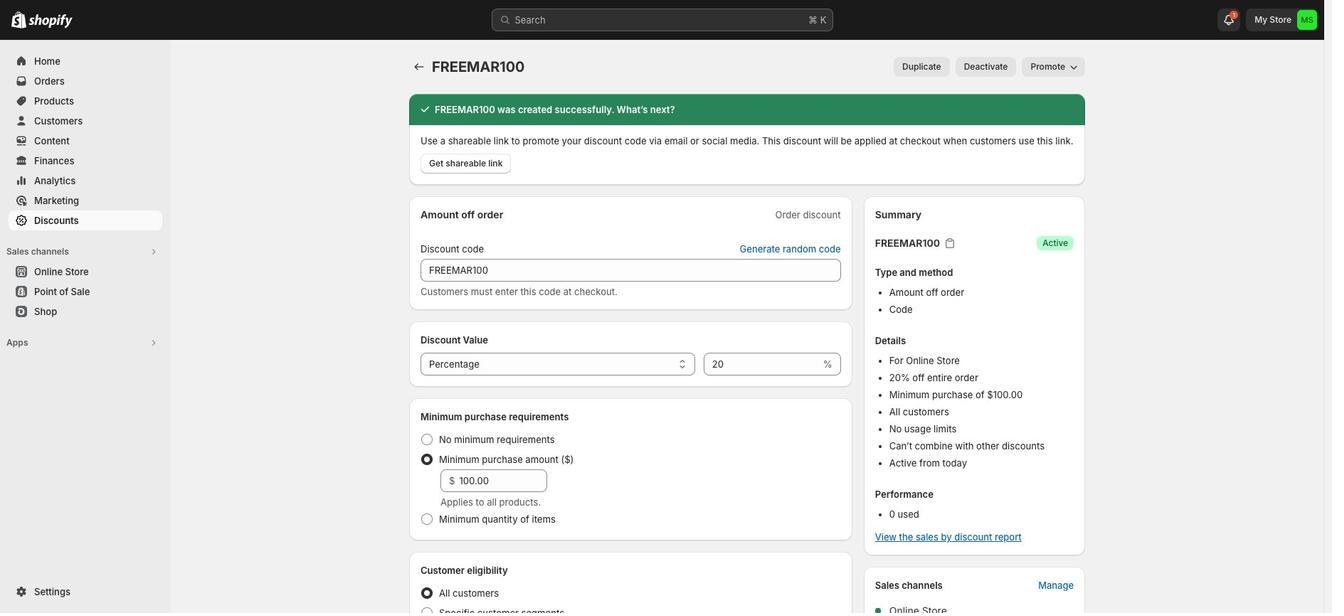 Task type: vqa. For each thing, say whether or not it's contained in the screenshot.
email field
no



Task type: describe. For each thing, give the bounding box(es) containing it.
my store image
[[1298, 10, 1318, 30]]

shopify image
[[28, 14, 73, 28]]



Task type: locate. For each thing, give the bounding box(es) containing it.
0.00 text field
[[459, 470, 548, 493]]

None text field
[[421, 259, 841, 282], [704, 353, 821, 376], [421, 259, 841, 282], [704, 353, 821, 376]]

shopify image
[[11, 11, 26, 28]]



